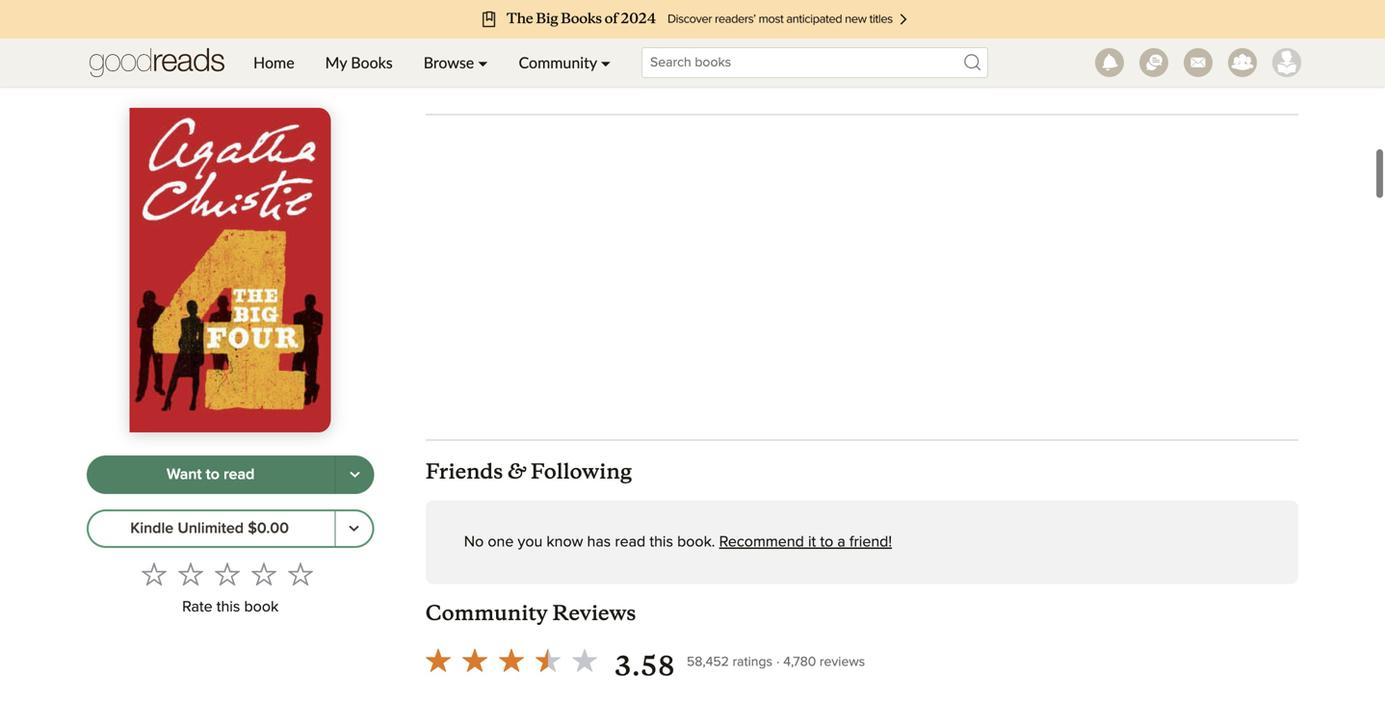 Task type: describe. For each thing, give the bounding box(es) containing it.
1 vertical spatial rate this book element
[[87, 556, 374, 622]]

Search by book title or ISBN text field
[[642, 47, 988, 78]]

want to read
[[167, 467, 255, 483]]

book.
[[677, 534, 715, 550]]

3.58
[[614, 649, 675, 683]]

advertisement element
[[718, 160, 1006, 401]]

1 vertical spatial to
[[820, 534, 833, 550]]

58,452 ratings
[[687, 655, 773, 669]]

read inside button
[[223, 467, 255, 483]]

friend!
[[849, 534, 892, 550]]

rating 3.58 out of 5 image
[[420, 642, 603, 678]]

recommend
[[719, 534, 804, 550]]

want
[[167, 467, 202, 483]]

rate 3 out of 5 image
[[747, 15, 772, 40]]

has
[[587, 534, 611, 550]]

rate 1 out of 5 image for rate 3 out of 5 image
[[674, 15, 699, 40]]

browse ▾ link
[[408, 39, 503, 87]]

my books
[[325, 53, 393, 72]]

4,780
[[783, 655, 816, 669]]

rate for rate 1 out of 5 image for rate 3 out of 5 icon rate 2 out of 5 image
[[182, 600, 213, 615]]

this for rate this book element to the top
[[749, 53, 772, 68]]

58,452 ratings and 4,780 reviews figure
[[687, 650, 865, 673]]

average rating of 3.58 stars. figure
[[420, 642, 687, 684]]

rate 4 out of 5 image
[[252, 562, 277, 587]]

no
[[464, 534, 484, 550]]

rate 3 out of 5 image
[[215, 562, 240, 587]]

know
[[547, 534, 583, 550]]

recommend it to a friend! link
[[719, 534, 892, 550]]

1 vertical spatial this
[[650, 534, 673, 550]]

0 vertical spatial rate this book element
[[668, 9, 851, 76]]

my
[[325, 53, 347, 72]]

kindle unlimited $0.00 link
[[87, 510, 336, 548]]

home link
[[238, 39, 310, 87]]

&
[[508, 455, 526, 484]]

you
[[518, 534, 543, 550]]

rate 2 out of 5 image for rate 1 out of 5 image for rate 3 out of 5 icon
[[178, 562, 203, 587]]

unlimited
[[178, 521, 244, 537]]

rate 2 out of 5 image for rate 3 out of 5 image rate 1 out of 5 image
[[710, 15, 735, 40]]

following
[[531, 458, 632, 484]]

58,452
[[687, 655, 729, 669]]

want to read button
[[87, 456, 336, 494]]

community ▾
[[519, 53, 611, 72]]

write a review
[[905, 33, 1019, 51]]

write
[[905, 33, 945, 51]]



Task type: locate. For each thing, give the bounding box(es) containing it.
None search field
[[626, 47, 1004, 78]]

book down rate 4 out of 5 image
[[244, 600, 279, 615]]

this
[[749, 53, 772, 68], [650, 534, 673, 550], [216, 600, 240, 615]]

this left "book."
[[650, 534, 673, 550]]

community
[[519, 53, 597, 72], [426, 600, 548, 626]]

ratings
[[733, 655, 773, 669]]

rate 2 out of 5 image left rate 3 out of 5 image
[[710, 15, 735, 40]]

community reviews
[[426, 600, 636, 626]]

browse
[[424, 53, 474, 72]]

1 horizontal spatial rating 0 out of 5 group
[[668, 9, 851, 46]]

rate 5 out of 5 image right rate 4 out of 5 image
[[288, 562, 313, 587]]

1 horizontal spatial book
[[776, 53, 811, 68]]

1 vertical spatial rate 5 out of 5 image
[[288, 562, 313, 587]]

rate 1 out of 5 image left rate 3 out of 5 image
[[674, 15, 699, 40]]

book for rate 4 out of 5 icon
[[776, 53, 811, 68]]

review
[[964, 33, 1019, 51]]

rating 0 out of 5 group up search by book title or isbn "text field"
[[668, 9, 851, 46]]

rate 5 out of 5 image
[[820, 15, 845, 40], [288, 562, 313, 587]]

profile image for sam green. image
[[1272, 48, 1301, 77]]

0 horizontal spatial rate 5 out of 5 image
[[288, 562, 313, 587]]

0 vertical spatial rate
[[714, 53, 745, 68]]

rate this book for rate 3 out of 5 icon
[[182, 600, 279, 615]]

▾
[[478, 53, 488, 72], [601, 53, 611, 72]]

0 vertical spatial read
[[223, 467, 255, 483]]

1 vertical spatial rate 1 out of 5 image
[[142, 562, 167, 587]]

0 horizontal spatial a
[[837, 534, 845, 550]]

a
[[950, 33, 959, 51], [837, 534, 845, 550]]

0 horizontal spatial rate 1 out of 5 image
[[142, 562, 167, 587]]

this down rate 3 out of 5 icon
[[216, 600, 240, 615]]

1 vertical spatial rate
[[182, 600, 213, 615]]

write a review button
[[874, 19, 1050, 65]]

rate this book
[[714, 53, 811, 68], [182, 600, 279, 615]]

community inside "link"
[[519, 53, 597, 72]]

0 vertical spatial community
[[519, 53, 597, 72]]

one
[[488, 534, 514, 550]]

1 vertical spatial read
[[615, 534, 646, 550]]

2 horizontal spatial this
[[749, 53, 772, 68]]

0 horizontal spatial rate
[[182, 600, 213, 615]]

it
[[808, 534, 816, 550]]

1 vertical spatial book
[[244, 600, 279, 615]]

0 vertical spatial to
[[206, 467, 219, 483]]

rating 0 out of 5 group down kindle unlimited $0.00 link
[[136, 556, 319, 592]]

community ▾ link
[[503, 39, 626, 87]]

community for community reviews
[[426, 600, 548, 626]]

a left friend!
[[837, 534, 845, 550]]

0 horizontal spatial read
[[223, 467, 255, 483]]

rate this book for rate 3 out of 5 image
[[714, 53, 811, 68]]

rating 0 out of 5 group for rate this book element to the bottom
[[136, 556, 319, 592]]

rate 4 out of 5 image
[[784, 15, 809, 40]]

0 vertical spatial rate 2 out of 5 image
[[710, 15, 735, 40]]

0 horizontal spatial book
[[244, 600, 279, 615]]

rate
[[714, 53, 745, 68], [182, 600, 213, 615]]

read right has
[[615, 534, 646, 550]]

rating 0 out of 5 group
[[668, 9, 851, 46], [136, 556, 319, 592]]

home image
[[90, 39, 224, 87]]

to
[[206, 467, 219, 483], [820, 534, 833, 550]]

1 horizontal spatial rate this book
[[714, 53, 811, 68]]

0 vertical spatial rate this book
[[714, 53, 811, 68]]

1 horizontal spatial rate 2 out of 5 image
[[710, 15, 735, 40]]

rate 1 out of 5 image
[[674, 15, 699, 40], [142, 562, 167, 587]]

to inside button
[[206, 467, 219, 483]]

books
[[351, 53, 393, 72]]

1 vertical spatial a
[[837, 534, 845, 550]]

0 horizontal spatial this
[[216, 600, 240, 615]]

my books link
[[310, 39, 408, 87]]

1 horizontal spatial rate
[[714, 53, 745, 68]]

1 horizontal spatial rate 1 out of 5 image
[[674, 15, 699, 40]]

0 vertical spatial rating 0 out of 5 group
[[668, 9, 851, 46]]

rating 0 out of 5 group for rate this book element to the top
[[668, 9, 851, 46]]

1 ▾ from the left
[[478, 53, 488, 72]]

1 vertical spatial community
[[426, 600, 548, 626]]

▾ for browse ▾
[[478, 53, 488, 72]]

reviews
[[552, 600, 636, 626]]

friends & following
[[426, 455, 632, 484]]

0 vertical spatial rate 5 out of 5 image
[[820, 15, 845, 40]]

rate 1 out of 5 image down the kindle
[[142, 562, 167, 587]]

this down rate 3 out of 5 image
[[749, 53, 772, 68]]

2 vertical spatial this
[[216, 600, 240, 615]]

0 horizontal spatial rate 2 out of 5 image
[[178, 562, 203, 587]]

▾ inside "link"
[[601, 53, 611, 72]]

rate 2 out of 5 image
[[710, 15, 735, 40], [178, 562, 203, 587]]

no one you know has read this book. recommend it to a friend!
[[464, 534, 892, 550]]

rate 5 out of 5 image for rating 0 out of 5 group in the rate this book element
[[288, 562, 313, 587]]

read
[[223, 467, 255, 483], [615, 534, 646, 550]]

1 horizontal spatial to
[[820, 534, 833, 550]]

a right write
[[950, 33, 959, 51]]

1 horizontal spatial ▾
[[601, 53, 611, 72]]

reviews
[[820, 655, 865, 669]]

1 vertical spatial rating 0 out of 5 group
[[136, 556, 319, 592]]

1 horizontal spatial rate 5 out of 5 image
[[820, 15, 845, 40]]

0 horizontal spatial ▾
[[478, 53, 488, 72]]

1 horizontal spatial this
[[650, 534, 673, 550]]

kindle
[[130, 521, 174, 537]]

$0.00
[[248, 521, 289, 537]]

browse ▾
[[424, 53, 488, 72]]

0 horizontal spatial rate this book element
[[87, 556, 374, 622]]

rate 5 out of 5 image right rate 4 out of 5 icon
[[820, 15, 845, 40]]

to right it
[[820, 534, 833, 550]]

0 horizontal spatial rate this book
[[182, 600, 279, 615]]

▾ for community ▾
[[601, 53, 611, 72]]

2 ▾ from the left
[[601, 53, 611, 72]]

0 horizontal spatial rating 0 out of 5 group
[[136, 556, 319, 592]]

book for rate 4 out of 5 image
[[244, 600, 279, 615]]

0 vertical spatial this
[[749, 53, 772, 68]]

rate this book down rate 3 out of 5 icon
[[182, 600, 279, 615]]

kindle unlimited $0.00
[[130, 521, 289, 537]]

a inside button
[[950, 33, 959, 51]]

1 vertical spatial rate this book
[[182, 600, 279, 615]]

rate this book element
[[668, 9, 851, 76], [87, 556, 374, 622]]

rate this book down rate 3 out of 5 image
[[714, 53, 811, 68]]

community for community ▾
[[519, 53, 597, 72]]

4,780 reviews
[[783, 655, 865, 669]]

home
[[253, 53, 294, 72]]

0 horizontal spatial to
[[206, 467, 219, 483]]

book down rate 4 out of 5 icon
[[776, 53, 811, 68]]

1 horizontal spatial a
[[950, 33, 959, 51]]

rate 2 out of 5 image left rate 3 out of 5 icon
[[178, 562, 203, 587]]

rate for rate 2 out of 5 image related to rate 3 out of 5 image rate 1 out of 5 image
[[714, 53, 745, 68]]

0 vertical spatial rate 1 out of 5 image
[[674, 15, 699, 40]]

0 vertical spatial a
[[950, 33, 959, 51]]

read right 'want'
[[223, 467, 255, 483]]

1 horizontal spatial read
[[615, 534, 646, 550]]

to right 'want'
[[206, 467, 219, 483]]

0 vertical spatial book
[[776, 53, 811, 68]]

friends
[[426, 458, 503, 484]]

rating 0 out of 5 group inside rate this book element
[[136, 556, 319, 592]]

1 horizontal spatial rate this book element
[[668, 9, 851, 76]]

1 vertical spatial rate 2 out of 5 image
[[178, 562, 203, 587]]

rate 5 out of 5 image for rate this book element to the top rating 0 out of 5 group
[[820, 15, 845, 40]]

this for rate this book element to the bottom
[[216, 600, 240, 615]]

book
[[776, 53, 811, 68], [244, 600, 279, 615]]

rate 1 out of 5 image for rate 3 out of 5 icon
[[142, 562, 167, 587]]



Task type: vqa. For each thing, say whether or not it's contained in the screenshot.
the "United" in MarilynW The United States 6,653 books , 4,019 friends
no



